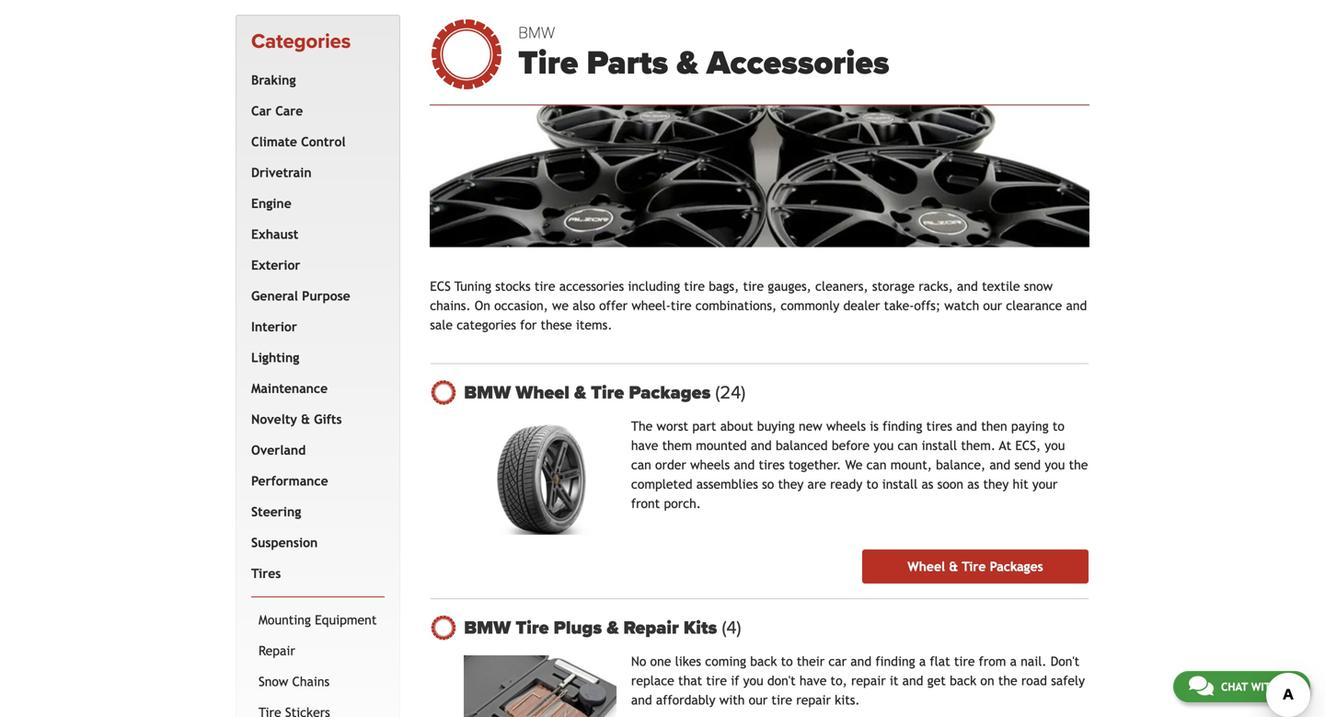 Task type: locate. For each thing, give the bounding box(es) containing it.
textile
[[982, 279, 1021, 294]]

1 vertical spatial install
[[883, 477, 918, 492]]

exterior
[[251, 258, 300, 272]]

our
[[984, 298, 1003, 313], [749, 693, 768, 708]]

0 horizontal spatial have
[[631, 438, 659, 453]]

together.
[[789, 458, 842, 472]]

suspension
[[251, 535, 318, 550]]

tires up balance,
[[927, 419, 953, 434]]

general purpose link
[[248, 281, 381, 311]]

1 vertical spatial repair
[[797, 693, 831, 708]]

and
[[957, 279, 978, 294], [1067, 298, 1088, 313], [957, 419, 978, 434], [751, 438, 772, 453], [734, 458, 755, 472], [990, 458, 1011, 472], [851, 654, 872, 669], [903, 674, 924, 688], [631, 693, 652, 708]]

have down the
[[631, 438, 659, 453]]

1 vertical spatial the
[[999, 674, 1018, 688]]

0 horizontal spatial they
[[778, 477, 804, 492]]

tire up we
[[535, 279, 556, 294]]

wheels down mounted
[[691, 458, 730, 472]]

1 horizontal spatial as
[[968, 477, 980, 492]]

lighting
[[251, 350, 299, 365]]

can up mount,
[[898, 438, 918, 453]]

1 horizontal spatial a
[[1010, 654, 1017, 669]]

install
[[922, 438, 958, 453], [883, 477, 918, 492]]

to up don't
[[781, 654, 793, 669]]

1 horizontal spatial back
[[950, 674, 977, 688]]

wheel down soon
[[908, 559, 946, 574]]

repair link
[[255, 635, 381, 666]]

2 vertical spatial bmw
[[464, 617, 511, 639]]

climate control link
[[248, 126, 381, 157]]

a left "flat"
[[920, 654, 926, 669]]

likes
[[675, 654, 702, 669]]

as left soon
[[922, 477, 934, 492]]

balanced
[[776, 438, 828, 453]]

2 as from the left
[[968, 477, 980, 492]]

assemblies
[[697, 477, 758, 492]]

worst
[[657, 419, 689, 434]]

safely
[[1051, 674, 1085, 688]]

tire down items.
[[591, 382, 624, 404]]

have inside the worst part about buying new wheels is finding tires and then paying to have them mounted and balanced before you can install them. at ecs, you can order wheels and tires together. we can mount, balance, and send you the completed assemblies so they are ready to install as soon as they hit your front porch.
[[631, 438, 659, 453]]

0 horizontal spatial repair
[[259, 643, 295, 658]]

tires subcategories element
[[251, 596, 385, 717]]

wheels
[[827, 419, 866, 434], [691, 458, 730, 472]]

bmw inside 'bmw tire parts & accessories'
[[518, 23, 555, 43]]

repair up snow
[[259, 643, 295, 658]]

and down replace at the bottom of the page
[[631, 693, 652, 708]]

bmw
[[518, 23, 555, 43], [464, 382, 511, 404], [464, 617, 511, 639]]

0 horizontal spatial as
[[922, 477, 934, 492]]

car
[[829, 654, 847, 669]]

we
[[552, 298, 569, 313]]

and up watch
[[957, 279, 978, 294]]

wheel & tire packages
[[908, 559, 1044, 574]]

new
[[799, 419, 823, 434]]

0 vertical spatial bmw
[[518, 23, 555, 43]]

clearance
[[1006, 298, 1063, 313]]

interior
[[251, 319, 297, 334]]

1 a from the left
[[920, 654, 926, 669]]

0 horizontal spatial with
[[720, 693, 745, 708]]

chat
[[1221, 680, 1248, 693]]

exterior link
[[248, 250, 381, 281]]

0 vertical spatial install
[[922, 438, 958, 453]]

flat
[[930, 654, 951, 669]]

repair
[[624, 617, 679, 639], [259, 643, 295, 658]]

0 vertical spatial have
[[631, 438, 659, 453]]

tire down soon
[[962, 559, 986, 574]]

tire left bags,
[[684, 279, 705, 294]]

1 vertical spatial bmw
[[464, 382, 511, 404]]

&
[[677, 43, 699, 83], [574, 382, 586, 404], [301, 412, 310, 427], [949, 559, 959, 574], [607, 617, 619, 639]]

packages
[[629, 382, 711, 404], [990, 559, 1044, 574]]

tire left plugs
[[516, 617, 549, 639]]

wheel down these
[[516, 382, 570, 404]]

1 horizontal spatial with
[[1252, 680, 1279, 693]]

bmw                                                                                    wheel & tire packages link
[[464, 382, 1089, 404]]

0 horizontal spatial install
[[883, 477, 918, 492]]

nail.
[[1021, 654, 1047, 669]]

to,
[[831, 674, 848, 688]]

and down at on the bottom of the page
[[990, 458, 1011, 472]]

packages up worst at the bottom
[[629, 382, 711, 404]]

back left on
[[950, 674, 977, 688]]

the right on
[[999, 674, 1018, 688]]

2 horizontal spatial can
[[898, 438, 918, 453]]

tires
[[927, 419, 953, 434], [759, 458, 785, 472]]

0 vertical spatial tires
[[927, 419, 953, 434]]

1 as from the left
[[922, 477, 934, 492]]

categories
[[457, 318, 516, 332]]

they left hit
[[984, 477, 1009, 492]]

as
[[922, 477, 934, 492], [968, 477, 980, 492]]

0 horizontal spatial the
[[999, 674, 1018, 688]]

finding
[[883, 419, 923, 434], [876, 654, 916, 669]]

have inside no one likes coming back to their car and finding a flat tire from a nail. don't replace that tire if you don't have to, repair it and get back on the road safely and affordably with our tire repair kits.
[[800, 674, 827, 688]]

install down mount,
[[883, 477, 918, 492]]

back up don't
[[750, 654, 777, 669]]

our down textile
[[984, 298, 1003, 313]]

0 vertical spatial the
[[1069, 458, 1089, 472]]

novelty & gifts link
[[248, 404, 381, 435]]

tire down including on the top of the page
[[671, 298, 692, 313]]

0 vertical spatial wheels
[[827, 419, 866, 434]]

1 vertical spatial have
[[800, 674, 827, 688]]

& inside 'bmw tire parts & accessories'
[[677, 43, 699, 83]]

repair up one at the bottom
[[624, 617, 679, 639]]

1 horizontal spatial they
[[984, 477, 1009, 492]]

at
[[1000, 438, 1012, 453]]

0 vertical spatial repair
[[624, 617, 679, 639]]

1 vertical spatial tires
[[759, 458, 785, 472]]

with down if
[[720, 693, 745, 708]]

1 horizontal spatial have
[[800, 674, 827, 688]]

1 horizontal spatial tires
[[927, 419, 953, 434]]

watch
[[945, 298, 980, 313]]

purpose
[[302, 288, 350, 303]]

you
[[874, 438, 894, 453], [1045, 438, 1066, 453], [1045, 458, 1065, 472], [743, 674, 764, 688]]

control
[[301, 134, 346, 149]]

1 horizontal spatial our
[[984, 298, 1003, 313]]

offs;
[[915, 298, 941, 313]]

they right the so on the right bottom of the page
[[778, 477, 804, 492]]

1 vertical spatial wheel
[[908, 559, 946, 574]]

care
[[275, 103, 303, 118]]

tire left parts
[[518, 43, 578, 83]]

1 horizontal spatial install
[[922, 438, 958, 453]]

finding right is
[[883, 419, 923, 434]]

bmw for plugs
[[464, 617, 511, 639]]

can up completed
[[631, 458, 652, 472]]

1 vertical spatial packages
[[990, 559, 1044, 574]]

climate control
[[251, 134, 346, 149]]

1 horizontal spatial repair
[[624, 617, 679, 639]]

0 horizontal spatial packages
[[629, 382, 711, 404]]

2 horizontal spatial to
[[1053, 419, 1065, 434]]

with inside no one likes coming back to their car and finding a flat tire from a nail. don't replace that tire if you don't have to, repair it and get back on the road safely and affordably with our tire repair kits.
[[720, 693, 745, 708]]

bmw                                                                                    wheel & tire packages
[[464, 382, 716, 404]]

0 horizontal spatial a
[[920, 654, 926, 669]]

packages down hit
[[990, 559, 1044, 574]]

with left the us
[[1252, 680, 1279, 693]]

0 horizontal spatial wheel
[[516, 382, 570, 404]]

engine
[[251, 196, 292, 211]]

us
[[1282, 680, 1295, 693]]

0 horizontal spatial our
[[749, 693, 768, 708]]

completed
[[631, 477, 693, 492]]

1 horizontal spatial repair
[[852, 674, 886, 688]]

bags,
[[709, 279, 739, 294]]

1 horizontal spatial the
[[1069, 458, 1089, 472]]

1 vertical spatial wheels
[[691, 458, 730, 472]]

you up your
[[1045, 458, 1065, 472]]

tires up the so on the right bottom of the page
[[759, 458, 785, 472]]

1 vertical spatial to
[[867, 477, 879, 492]]

mount,
[[891, 458, 932, 472]]

0 horizontal spatial tires
[[759, 458, 785, 472]]

accessories
[[559, 279, 624, 294]]

1 horizontal spatial to
[[867, 477, 879, 492]]

no
[[631, 654, 647, 669]]

you right if
[[743, 674, 764, 688]]

bmw for parts
[[518, 23, 555, 43]]

can right we
[[867, 458, 887, 472]]

& left gifts
[[301, 412, 310, 427]]

dealer
[[844, 298, 881, 313]]

& down soon
[[949, 559, 959, 574]]

for
[[520, 318, 537, 332]]

the
[[1069, 458, 1089, 472], [999, 674, 1018, 688]]

and right clearance at the right top of the page
[[1067, 298, 1088, 313]]

0 vertical spatial finding
[[883, 419, 923, 434]]

0 horizontal spatial back
[[750, 654, 777, 669]]

0 vertical spatial wheel
[[516, 382, 570, 404]]

take-
[[884, 298, 915, 313]]

0 vertical spatial to
[[1053, 419, 1065, 434]]

we
[[846, 458, 863, 472]]

1 vertical spatial finding
[[876, 654, 916, 669]]

occasion,
[[494, 298, 548, 313]]

to right the paying
[[1053, 419, 1065, 434]]

part
[[693, 419, 717, 434]]

finding up it
[[876, 654, 916, 669]]

& right parts
[[677, 43, 699, 83]]

1 they from the left
[[778, 477, 804, 492]]

ready
[[830, 477, 863, 492]]

wheel
[[516, 382, 570, 404], [908, 559, 946, 574]]

the inside no one likes coming back to their car and finding a flat tire from a nail. don't replace that tire if you don't have to, repair it and get back on the road safely and affordably with our tire repair kits.
[[999, 674, 1018, 688]]

0 horizontal spatial repair
[[797, 693, 831, 708]]

and up assemblies
[[734, 458, 755, 472]]

a left nail.
[[1010, 654, 1017, 669]]

tire parts & accessories banner image image
[[430, 106, 1090, 247]]

ecs
[[430, 279, 451, 294]]

mounting equipment
[[259, 612, 377, 627]]

2 vertical spatial to
[[781, 654, 793, 669]]

0 vertical spatial back
[[750, 654, 777, 669]]

tires
[[251, 566, 281, 581]]

install up balance,
[[922, 438, 958, 453]]

as right soon
[[968, 477, 980, 492]]

repair left it
[[852, 674, 886, 688]]

repair
[[852, 674, 886, 688], [797, 693, 831, 708]]

tire
[[535, 279, 556, 294], [684, 279, 705, 294], [743, 279, 764, 294], [671, 298, 692, 313], [954, 654, 975, 669], [706, 674, 727, 688], [772, 693, 793, 708]]

racks,
[[919, 279, 954, 294]]

0 vertical spatial repair
[[852, 674, 886, 688]]

0 vertical spatial our
[[984, 298, 1003, 313]]

affordably
[[656, 693, 716, 708]]

tire down don't
[[772, 693, 793, 708]]

the right send
[[1069, 458, 1089, 472]]

1 vertical spatial our
[[749, 693, 768, 708]]

ecs tuning stocks tire accessories including tire bags, tire gauges, cleaners, storage racks, and textile snow chains. on occasion, we also offer wheel-tire combinations, commonly dealer take-offs; watch our clearance and sale categories for these items.
[[430, 279, 1088, 332]]

no one likes coming back to their car and finding a flat tire from a nail. don't replace that tire if you don't have to, repair it and get back on the road safely and affordably with our tire repair kits.
[[631, 654, 1085, 708]]

wheels up before
[[827, 419, 866, 434]]

mounting
[[259, 612, 311, 627]]

1 horizontal spatial packages
[[990, 559, 1044, 574]]

0 horizontal spatial to
[[781, 654, 793, 669]]

have down their
[[800, 674, 827, 688]]

to right ready
[[867, 477, 879, 492]]

our inside no one likes coming back to their car and finding a flat tire from a nail. don't replace that tire if you don't have to, repair it and get back on the road safely and affordably with our tire repair kits.
[[749, 693, 768, 708]]

tire inside 'bmw tire parts & accessories'
[[518, 43, 578, 83]]

our down don't
[[749, 693, 768, 708]]

repair down to,
[[797, 693, 831, 708]]

1 vertical spatial repair
[[259, 643, 295, 658]]



Task type: describe. For each thing, give the bounding box(es) containing it.
2 they from the left
[[984, 477, 1009, 492]]

get
[[928, 674, 946, 688]]

their
[[797, 654, 825, 669]]

mounting equipment link
[[255, 605, 381, 635]]

steering link
[[248, 496, 381, 527]]

0 vertical spatial packages
[[629, 382, 711, 404]]

drivetrain link
[[248, 157, 381, 188]]

to inside no one likes coming back to their car and finding a flat tire from a nail. don't replace that tire if you don't have to, repair it and get back on the road safely and affordably with our tire repair kits.
[[781, 654, 793, 669]]

you down is
[[874, 438, 894, 453]]

are
[[808, 477, 827, 492]]

2 a from the left
[[1010, 654, 1017, 669]]

0 horizontal spatial can
[[631, 458, 652, 472]]

these
[[541, 318, 572, 332]]

equipment
[[315, 612, 377, 627]]

accessories
[[707, 43, 890, 83]]

them
[[662, 438, 692, 453]]

and down buying
[[751, 438, 772, 453]]

including
[[628, 279, 680, 294]]

storage
[[873, 279, 915, 294]]

suspension link
[[248, 527, 381, 558]]

wheel-
[[632, 298, 671, 313]]

repair inside tires subcategories element
[[259, 643, 295, 658]]

0 horizontal spatial wheels
[[691, 458, 730, 472]]

front
[[631, 496, 660, 511]]

and up them.
[[957, 419, 978, 434]]

your
[[1033, 477, 1058, 492]]

& inside category navigation element
[[301, 412, 310, 427]]

combinations,
[[696, 298, 777, 313]]

balance,
[[936, 458, 986, 472]]

bmw                                                                                    tire plugs & repair kits link
[[464, 617, 1089, 639]]

tire right "flat"
[[954, 654, 975, 669]]

comments image
[[1189, 675, 1214, 697]]

snow
[[1024, 279, 1053, 294]]

sale
[[430, 318, 453, 332]]

porch.
[[664, 496, 701, 511]]

them.
[[961, 438, 996, 453]]

novelty & gifts
[[251, 412, 342, 427]]

tire up combinations,
[[743, 279, 764, 294]]

car care
[[251, 103, 303, 118]]

bmw                                                                                    tire plugs & repair kits
[[464, 617, 722, 639]]

also
[[573, 298, 596, 313]]

tires link
[[248, 558, 381, 589]]

the inside the worst part about buying new wheels is finding tires and then paying to have them mounted and balanced before you can install them. at ecs, you can order wheels and tires together. we can mount, balance, and send you the completed assemblies so they are ready to install as soon as they hit your front porch.
[[1069, 458, 1089, 472]]

1 vertical spatial back
[[950, 674, 977, 688]]

drivetrain
[[251, 165, 312, 180]]

don't
[[768, 674, 796, 688]]

finding inside the worst part about buying new wheels is finding tires and then paying to have them mounted and balanced before you can install them. at ecs, you can order wheels and tires together. we can mount, balance, and send you the completed assemblies so they are ready to install as soon as they hit your front porch.
[[883, 419, 923, 434]]

maintenance
[[251, 381, 328, 396]]

on
[[981, 674, 995, 688]]

then
[[982, 419, 1008, 434]]

and right car
[[851, 654, 872, 669]]

from
[[979, 654, 1007, 669]]

steering
[[251, 504, 301, 519]]

chat with us
[[1221, 680, 1295, 693]]

buying
[[757, 419, 795, 434]]

finding inside no one likes coming back to their car and finding a flat tire from a nail. don't replace that tire if you don't have to, repair it and get back on the road safely and affordably with our tire repair kits.
[[876, 654, 916, 669]]

kits.
[[835, 693, 860, 708]]

chains.
[[430, 298, 471, 313]]

mounted
[[696, 438, 747, 453]]

1 horizontal spatial wheels
[[827, 419, 866, 434]]

wheel & tire packages link
[[862, 550, 1089, 584]]

bmw for &
[[464, 382, 511, 404]]

1 horizontal spatial can
[[867, 458, 887, 472]]

overland link
[[248, 435, 381, 466]]

general purpose
[[251, 288, 350, 303]]

tire plugs & repair kits thumbnail image image
[[464, 656, 617, 717]]

items.
[[576, 318, 613, 332]]

maintenance link
[[248, 373, 381, 404]]

chat with us link
[[1174, 671, 1311, 702]]

commonly
[[781, 298, 840, 313]]

novelty
[[251, 412, 297, 427]]

before
[[832, 438, 870, 453]]

soon
[[938, 477, 964, 492]]

& down items.
[[574, 382, 586, 404]]

car
[[251, 103, 272, 118]]

wheel & tire packages thumbnail image image
[[464, 420, 617, 535]]

climate
[[251, 134, 297, 149]]

on
[[475, 298, 491, 313]]

performance link
[[248, 466, 381, 496]]

cleaners,
[[816, 279, 869, 294]]

our inside ecs tuning stocks tire accessories including tire bags, tire gauges, cleaners, storage racks, and textile snow chains. on occasion, we also offer wheel-tire combinations, commonly dealer take-offs; watch our clearance and sale categories for these items.
[[984, 298, 1003, 313]]

snow chains
[[259, 674, 330, 689]]

you right ecs,
[[1045, 438, 1066, 453]]

kits
[[684, 617, 717, 639]]

engine link
[[248, 188, 381, 219]]

that
[[678, 674, 703, 688]]

and right it
[[903, 674, 924, 688]]

tire left if
[[706, 674, 727, 688]]

replace
[[631, 674, 675, 688]]

snow chains link
[[255, 666, 381, 697]]

one
[[650, 654, 671, 669]]

plugs
[[554, 617, 602, 639]]

lighting link
[[248, 342, 381, 373]]

you inside no one likes coming back to their car and finding a flat tire from a nail. don't replace that tire if you don't have to, repair it and get back on the road safely and affordably with our tire repair kits.
[[743, 674, 764, 688]]

stocks
[[496, 279, 531, 294]]

road
[[1022, 674, 1048, 688]]

the
[[631, 419, 653, 434]]

bmw tire parts & accessories
[[518, 23, 890, 83]]

send
[[1015, 458, 1041, 472]]

tuning
[[455, 279, 492, 294]]

snow
[[259, 674, 288, 689]]

1 horizontal spatial wheel
[[908, 559, 946, 574]]

gauges,
[[768, 279, 812, 294]]

order
[[655, 458, 687, 472]]

& right plugs
[[607, 617, 619, 639]]

braking
[[251, 73, 296, 87]]

interior link
[[248, 311, 381, 342]]

don't
[[1051, 654, 1080, 669]]

category navigation element
[[236, 15, 401, 717]]



Task type: vqa. For each thing, say whether or not it's contained in the screenshot.
Availability: in the Availability: Ships in 4 Business Days
no



